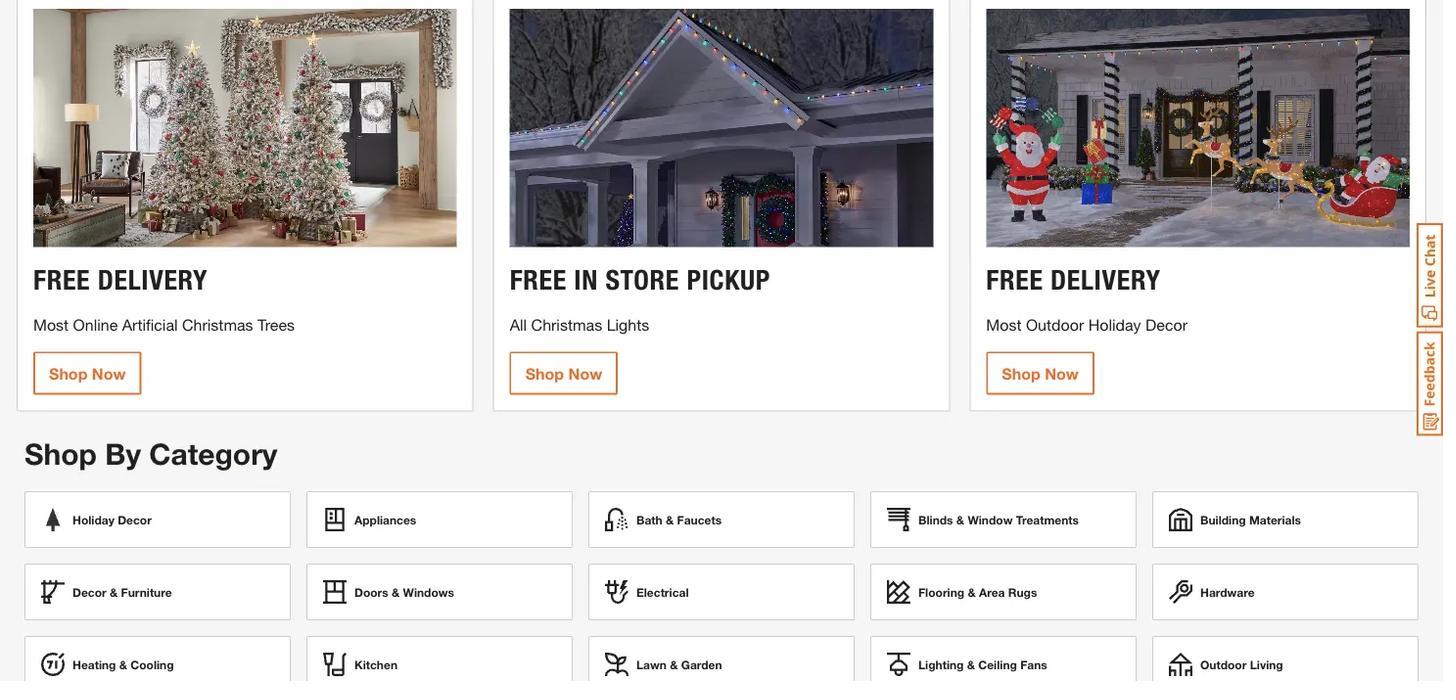 Task type: vqa. For each thing, say whether or not it's contained in the screenshot.
Drop-
no



Task type: describe. For each thing, give the bounding box(es) containing it.
lawn & garden
[[637, 659, 723, 673]]

free for online
[[33, 264, 90, 297]]

shop now for christmas
[[526, 365, 603, 384]]

window
[[968, 514, 1013, 528]]

image for free in store pickup image
[[510, 10, 934, 248]]

shop now for outdoor
[[1002, 365, 1079, 384]]

shop left the by
[[24, 437, 97, 472]]

garden
[[682, 659, 723, 673]]

doors & windows link
[[307, 565, 573, 622]]

now for christmas
[[569, 365, 603, 384]]

shop by category
[[24, 437, 278, 472]]

materials
[[1250, 514, 1302, 528]]

& for lighting
[[968, 659, 976, 673]]

living
[[1251, 659, 1284, 673]]

image for free delivery image for christmas
[[33, 10, 457, 248]]

delivery for holiday
[[1051, 264, 1162, 297]]

lawn & garden link
[[589, 637, 855, 682]]

& for doors
[[392, 586, 400, 600]]

image for free delivery image for decor
[[987, 10, 1411, 248]]

delivery for artificial
[[98, 264, 208, 297]]

0 horizontal spatial outdoor
[[1027, 316, 1085, 335]]

kitchen link
[[307, 637, 573, 682]]

faucets
[[677, 514, 722, 528]]

live chat image
[[1417, 223, 1444, 328]]

0 vertical spatial decor
[[1146, 316, 1188, 335]]

free for outdoor
[[987, 264, 1044, 297]]

0 vertical spatial holiday
[[1089, 316, 1142, 335]]

free delivery for outdoor
[[987, 264, 1162, 297]]

doors & windows
[[355, 586, 455, 600]]

lighting & ceiling fans
[[919, 659, 1048, 673]]

bath & faucets
[[637, 514, 722, 528]]

shop now link for online
[[33, 353, 142, 396]]

heating & cooling
[[72, 659, 174, 673]]

shop for outdoor
[[1002, 365, 1041, 384]]

building materials link
[[1153, 492, 1419, 549]]

windows
[[403, 586, 455, 600]]

bath & faucets link
[[589, 492, 855, 549]]

blinds & window treatments
[[919, 514, 1079, 528]]

decor inside decor & furniture link
[[72, 586, 106, 600]]

cooling
[[131, 659, 174, 673]]

outdoor living
[[1201, 659, 1284, 673]]

1 horizontal spatial outdoor
[[1201, 659, 1247, 673]]

blinds & window treatments link
[[871, 492, 1137, 549]]

holiday decor
[[72, 514, 152, 528]]

lighting & ceiling fans link
[[871, 637, 1137, 682]]

1 christmas from the left
[[182, 316, 253, 335]]

blinds
[[919, 514, 954, 528]]

free for christmas
[[510, 264, 567, 297]]

free in store pickup
[[510, 264, 771, 297]]

shop for christmas
[[526, 365, 564, 384]]

outdoor living link
[[1153, 637, 1419, 682]]

all
[[510, 316, 527, 335]]

treatments
[[1017, 514, 1079, 528]]

most outdoor holiday decor
[[987, 316, 1188, 335]]

appliances
[[355, 514, 417, 528]]

& for bath
[[666, 514, 674, 528]]

rugs
[[1009, 586, 1038, 600]]



Task type: locate. For each thing, give the bounding box(es) containing it.
2 delivery from the left
[[1051, 264, 1162, 297]]

0 horizontal spatial image for free delivery image
[[33, 10, 457, 248]]

1 vertical spatial outdoor
[[1201, 659, 1247, 673]]

most
[[33, 316, 69, 335], [987, 316, 1022, 335]]

2 christmas from the left
[[532, 316, 603, 335]]

1 horizontal spatial free delivery
[[987, 264, 1162, 297]]

1 most from the left
[[33, 316, 69, 335]]

1 horizontal spatial most
[[987, 316, 1022, 335]]

free delivery
[[33, 264, 208, 297], [987, 264, 1162, 297]]

0 horizontal spatial free delivery
[[33, 264, 208, 297]]

flooring & area rugs link
[[871, 565, 1137, 622]]

hardware link
[[1153, 565, 1419, 622]]

& for blinds
[[957, 514, 965, 528]]

now for outdoor
[[1045, 365, 1079, 384]]

electrical link
[[589, 565, 855, 622]]

1 free delivery from the left
[[33, 264, 208, 297]]

& left cooling
[[119, 659, 127, 673]]

1 vertical spatial decor
[[118, 514, 152, 528]]

1 horizontal spatial image for free delivery image
[[987, 10, 1411, 248]]

&
[[666, 514, 674, 528], [957, 514, 965, 528], [110, 586, 118, 600], [392, 586, 400, 600], [968, 586, 976, 600], [119, 659, 127, 673], [670, 659, 678, 673], [968, 659, 976, 673]]

shop now link for outdoor
[[987, 353, 1095, 396]]

0 horizontal spatial delivery
[[98, 264, 208, 297]]

pickup
[[687, 264, 771, 297]]

1 horizontal spatial christmas
[[532, 316, 603, 335]]

flooring
[[919, 586, 965, 600]]

christmas
[[182, 316, 253, 335], [532, 316, 603, 335]]

& right bath at the left of the page
[[666, 514, 674, 528]]

most for most online artificial christmas trees
[[33, 316, 69, 335]]

& for flooring
[[968, 586, 976, 600]]

free left in
[[510, 264, 567, 297]]

2 horizontal spatial now
[[1045, 365, 1079, 384]]

1 horizontal spatial shop now
[[526, 365, 603, 384]]

2 now from the left
[[569, 365, 603, 384]]

decor & furniture
[[72, 586, 172, 600]]

now
[[92, 365, 126, 384], [569, 365, 603, 384], [1045, 365, 1079, 384]]

1 now from the left
[[92, 365, 126, 384]]

delivery up most outdoor holiday decor
[[1051, 264, 1162, 297]]

shop now link down online on the top of page
[[33, 353, 142, 396]]

category
[[149, 437, 278, 472]]

now down all christmas lights
[[569, 365, 603, 384]]

now for online
[[92, 365, 126, 384]]

heating & cooling link
[[24, 637, 291, 682]]

shop down online on the top of page
[[49, 365, 88, 384]]

most for most outdoor holiday decor
[[987, 316, 1022, 335]]

shop now down all christmas lights
[[526, 365, 603, 384]]

0 horizontal spatial holiday
[[72, 514, 114, 528]]

shop now link for christmas
[[510, 353, 618, 396]]

& right doors
[[392, 586, 400, 600]]

electrical
[[637, 586, 689, 600]]

shop for online
[[49, 365, 88, 384]]

heating
[[72, 659, 116, 673]]

fans
[[1021, 659, 1048, 673]]

& right blinds
[[957, 514, 965, 528]]

free
[[33, 264, 90, 297], [510, 264, 567, 297], [987, 264, 1044, 297]]

building
[[1201, 514, 1247, 528]]

furniture
[[121, 586, 172, 600]]

1 horizontal spatial now
[[569, 365, 603, 384]]

ceiling
[[979, 659, 1018, 673]]

2 image for free delivery image from the left
[[987, 10, 1411, 248]]

shop now down online on the top of page
[[49, 365, 126, 384]]

1 shop now from the left
[[49, 365, 126, 384]]

2 free delivery from the left
[[987, 264, 1162, 297]]

0 horizontal spatial shop now
[[49, 365, 126, 384]]

shop now down most outdoor holiday decor
[[1002, 365, 1079, 384]]

1 horizontal spatial holiday
[[1089, 316, 1142, 335]]

outdoor
[[1027, 316, 1085, 335], [1201, 659, 1247, 673]]

shop down the all
[[526, 365, 564, 384]]

0 horizontal spatial decor
[[72, 586, 106, 600]]

now down most outdoor holiday decor
[[1045, 365, 1079, 384]]

flooring & area rugs
[[919, 586, 1038, 600]]

2 horizontal spatial decor
[[1146, 316, 1188, 335]]

1 horizontal spatial delivery
[[1051, 264, 1162, 297]]

0 horizontal spatial shop now link
[[33, 353, 142, 396]]

holiday decor link
[[24, 492, 291, 549]]

shop now link down all christmas lights
[[510, 353, 618, 396]]

2 free from the left
[[510, 264, 567, 297]]

& for decor
[[110, 586, 118, 600]]

appliances link
[[307, 492, 573, 549]]

store
[[606, 264, 680, 297]]

decor & furniture link
[[24, 565, 291, 622]]

building materials
[[1201, 514, 1302, 528]]

lights
[[607, 316, 650, 335]]

free delivery up most outdoor holiday decor
[[987, 264, 1162, 297]]

decor
[[1146, 316, 1188, 335], [118, 514, 152, 528], [72, 586, 106, 600]]

free up online on the top of page
[[33, 264, 90, 297]]

lighting
[[919, 659, 964, 673]]

decor inside the holiday decor link
[[118, 514, 152, 528]]

shop now for online
[[49, 365, 126, 384]]

& left ceiling
[[968, 659, 976, 673]]

1 image for free delivery image from the left
[[33, 10, 457, 248]]

lawn
[[637, 659, 667, 673]]

2 shop now link from the left
[[510, 353, 618, 396]]

0 horizontal spatial free
[[33, 264, 90, 297]]

image for free delivery image
[[33, 10, 457, 248], [987, 10, 1411, 248]]

1 horizontal spatial decor
[[118, 514, 152, 528]]

3 now from the left
[[1045, 365, 1079, 384]]

& left furniture
[[110, 586, 118, 600]]

shop
[[49, 365, 88, 384], [526, 365, 564, 384], [1002, 365, 1041, 384], [24, 437, 97, 472]]

christmas left trees
[[182, 316, 253, 335]]

& for lawn
[[670, 659, 678, 673]]

holiday
[[1089, 316, 1142, 335], [72, 514, 114, 528]]

trees
[[258, 316, 295, 335]]

0 vertical spatial outdoor
[[1027, 316, 1085, 335]]

all christmas lights
[[510, 316, 650, 335]]

& right lawn
[[670, 659, 678, 673]]

2 horizontal spatial free
[[987, 264, 1044, 297]]

shop now
[[49, 365, 126, 384], [526, 365, 603, 384], [1002, 365, 1079, 384]]

1 horizontal spatial shop now link
[[510, 353, 618, 396]]

1 vertical spatial holiday
[[72, 514, 114, 528]]

3 free from the left
[[987, 264, 1044, 297]]

2 horizontal spatial shop now link
[[987, 353, 1095, 396]]

delivery up artificial
[[98, 264, 208, 297]]

1 free from the left
[[33, 264, 90, 297]]

online
[[73, 316, 118, 335]]

0 horizontal spatial christmas
[[182, 316, 253, 335]]

0 horizontal spatial most
[[33, 316, 69, 335]]

free delivery up online on the top of page
[[33, 264, 208, 297]]

free delivery for online
[[33, 264, 208, 297]]

artificial
[[122, 316, 178, 335]]

& left area
[[968, 586, 976, 600]]

kitchen
[[355, 659, 398, 673]]

now down online on the top of page
[[92, 365, 126, 384]]

hardware
[[1201, 586, 1255, 600]]

christmas right the all
[[532, 316, 603, 335]]

free up most outdoor holiday decor
[[987, 264, 1044, 297]]

0 horizontal spatial now
[[92, 365, 126, 384]]

1 shop now link from the left
[[33, 353, 142, 396]]

holiday decor placeholder image
[[41, 509, 65, 533]]

shop now link
[[33, 353, 142, 396], [510, 353, 618, 396], [987, 353, 1095, 396]]

2 vertical spatial decor
[[72, 586, 106, 600]]

delivery
[[98, 264, 208, 297], [1051, 264, 1162, 297]]

2 most from the left
[[987, 316, 1022, 335]]

area
[[980, 586, 1006, 600]]

2 horizontal spatial shop now
[[1002, 365, 1079, 384]]

shop down most outdoor holiday decor
[[1002, 365, 1041, 384]]

most online artificial christmas trees
[[33, 316, 295, 335]]

feedback link image
[[1417, 331, 1444, 437]]

3 shop now from the left
[[1002, 365, 1079, 384]]

in
[[574, 264, 599, 297]]

2 shop now from the left
[[526, 365, 603, 384]]

shop now link down most outdoor holiday decor
[[987, 353, 1095, 396]]

3 shop now link from the left
[[987, 353, 1095, 396]]

1 horizontal spatial free
[[510, 264, 567, 297]]

by
[[105, 437, 141, 472]]

1 delivery from the left
[[98, 264, 208, 297]]

bath
[[637, 514, 663, 528]]

& for heating
[[119, 659, 127, 673]]

doors
[[355, 586, 389, 600]]



